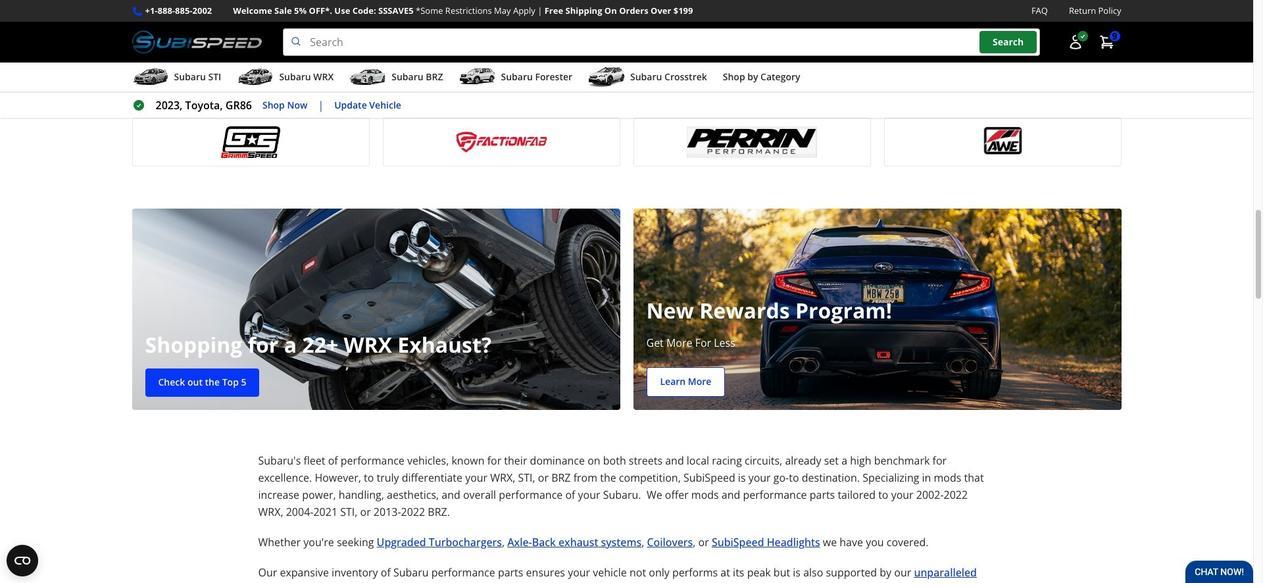 Task type: locate. For each thing, give the bounding box(es) containing it.
tomei logo image
[[893, 64, 1113, 96]]

subispeed logo image
[[642, 64, 863, 96]]

olm logo image
[[391, 64, 612, 96]]

a subaru crosstrek thumbnail image image
[[589, 67, 625, 87]]

a subaru wrx thumbnail image image
[[237, 67, 274, 87]]

awe tuning logo image
[[893, 126, 1113, 158]]

a subaru forester thumbnail image image
[[459, 67, 496, 87]]

perrin logo image
[[642, 126, 863, 158]]

invidia logo image
[[141, 64, 361, 96]]

a subaru sti thumbnail image image
[[132, 67, 169, 87]]



Task type: describe. For each thing, give the bounding box(es) containing it.
button image
[[1068, 34, 1084, 50]]

a subaru brz thumbnail image image
[[350, 67, 387, 87]]

search input field
[[283, 28, 1040, 56]]

factionfab logo image
[[391, 126, 612, 158]]

open widget image
[[7, 545, 38, 577]]

grimmspeed logo image
[[141, 126, 361, 158]]

subispeed logo image
[[132, 28, 262, 56]]



Task type: vqa. For each thing, say whether or not it's contained in the screenshot.
The Tomei Logo
yes



